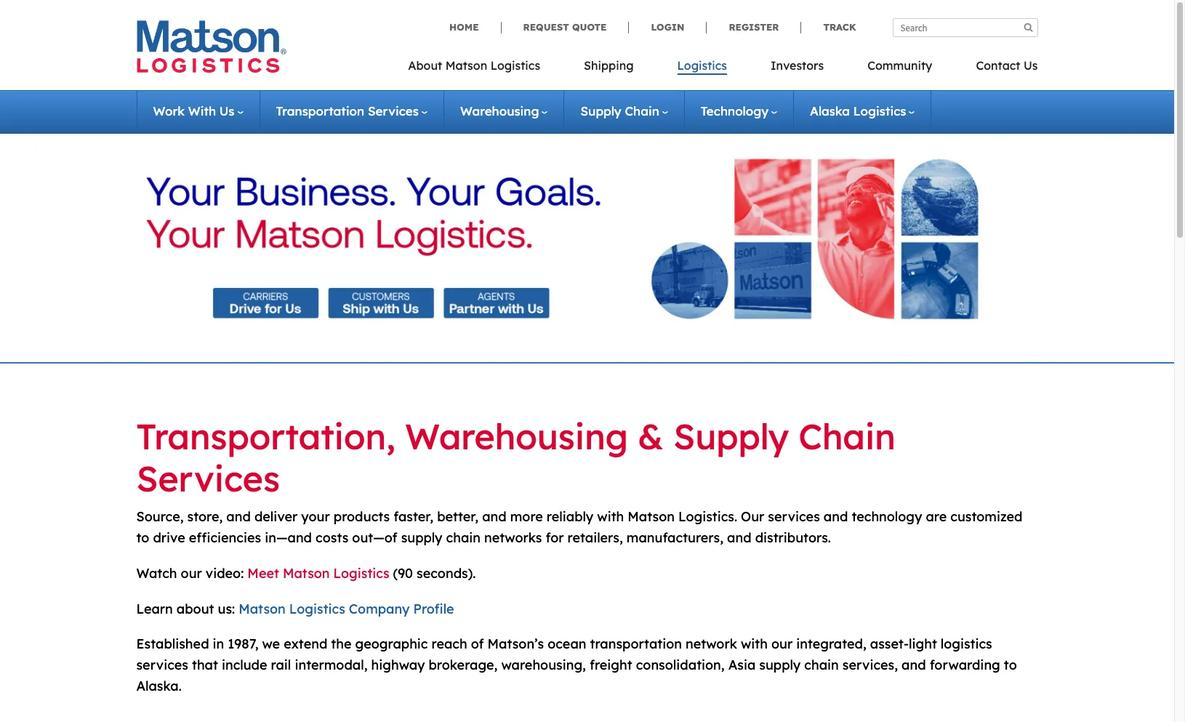 Task type: vqa. For each thing, say whether or not it's contained in the screenshot.
the rightmost the to
yes



Task type: locate. For each thing, give the bounding box(es) containing it.
transportation,
[[136, 415, 396, 458]]

1987, we
[[228, 636, 280, 653]]

customized
[[951, 509, 1023, 525]]

1 vertical spatial to
[[1004, 657, 1017, 674]]

supply inside established in 1987, we extend the geographic reach of matson's ocean transportation network with our integrated, asset-light logistics services that include rail intermodal, highway brokerage, warehousing, freight consolidation, asia supply chain services, and forwarding to alaska.
[[760, 657, 801, 674]]

chain down integrated,
[[805, 657, 839, 674]]

transportation services link
[[276, 103, 428, 119]]

investors link
[[749, 54, 846, 84]]

forwarding
[[930, 657, 1001, 674]]

services up store,
[[136, 457, 280, 500]]

1 vertical spatial supply
[[674, 415, 789, 458]]

1 horizontal spatial supply
[[760, 657, 801, 674]]

request quote link
[[501, 21, 629, 33]]

services up alaska.
[[136, 657, 188, 674]]

seconds).
[[417, 565, 476, 582]]

1 horizontal spatial chain
[[805, 657, 839, 674]]

watch our video: meet matson logistics (90 seconds).
[[136, 565, 476, 582]]

consolidation,
[[636, 657, 725, 674]]

0 horizontal spatial our
[[181, 565, 202, 582]]

0 horizontal spatial supply
[[581, 103, 622, 119]]

matson up "learn about us: matson logistics company profile"
[[283, 565, 330, 582]]

0 horizontal spatial services
[[136, 657, 188, 674]]

services
[[768, 509, 820, 525], [136, 657, 188, 674]]

0 horizontal spatial chain
[[625, 103, 660, 119]]

supply
[[581, 103, 622, 119], [674, 415, 789, 458]]

1 vertical spatial with
[[741, 636, 768, 653]]

chain
[[446, 530, 481, 546], [805, 657, 839, 674]]

services, and
[[843, 657, 926, 674]]

contact
[[976, 58, 1021, 73]]

1 vertical spatial us
[[220, 103, 235, 119]]

0 horizontal spatial to
[[136, 530, 149, 546]]

to left 'drive'
[[136, 530, 149, 546]]

highway brokerage, intermodal rail, warehousing, forwarding image
[[146, 142, 1029, 336]]

to
[[136, 530, 149, 546], [1004, 657, 1017, 674]]

1 horizontal spatial us
[[1024, 58, 1038, 73]]

technology
[[852, 509, 923, 525]]

supply right asia
[[760, 657, 801, 674]]

extend the
[[284, 636, 352, 653]]

and
[[226, 509, 251, 525], [482, 509, 507, 525], [824, 509, 848, 525], [727, 530, 752, 546]]

costs
[[316, 530, 349, 546]]

reach
[[432, 636, 467, 653]]

your
[[301, 509, 330, 525]]

None search field
[[893, 18, 1038, 37]]

chain
[[625, 103, 660, 119], [799, 415, 896, 458]]

that
[[192, 657, 218, 674]]

with inside the source, store, and deliver your products faster, better, and more reliably with matson logistics. our services and technology are customized to drive efficiencies in—and costs out—of supply chain networks for retailers, manufacturers, and distributors.
[[597, 509, 624, 525]]

0 vertical spatial with
[[597, 509, 624, 525]]

store,
[[187, 509, 223, 525]]

with
[[597, 509, 624, 525], [741, 636, 768, 653]]

logistics up the warehousing link
[[491, 58, 540, 73]]

0 horizontal spatial chain
[[446, 530, 481, 546]]

services up distributors.
[[768, 509, 820, 525]]

with up retailers,
[[597, 509, 624, 525]]

1 horizontal spatial supply
[[674, 415, 789, 458]]

us:
[[218, 601, 235, 617]]

services
[[368, 103, 419, 119], [136, 457, 280, 500]]

0 vertical spatial supply
[[581, 103, 622, 119]]

0 vertical spatial chain
[[625, 103, 660, 119]]

services down about
[[368, 103, 419, 119]]

1 vertical spatial chain
[[799, 415, 896, 458]]

with up asia
[[741, 636, 768, 653]]

0 vertical spatial to
[[136, 530, 149, 546]]

logistics up extend the
[[289, 601, 345, 617]]

distributors.
[[755, 530, 831, 546]]

0 vertical spatial services
[[368, 103, 419, 119]]

efficiencies
[[189, 530, 261, 546]]

track
[[824, 21, 857, 33]]

highway
[[371, 657, 425, 674]]

profile
[[414, 601, 454, 617]]

1 vertical spatial warehousing
[[405, 415, 628, 458]]

0 vertical spatial us
[[1024, 58, 1038, 73]]

us right with
[[220, 103, 235, 119]]

community link
[[846, 54, 955, 84]]

1 horizontal spatial services
[[768, 509, 820, 525]]

source,
[[136, 509, 184, 525]]

asset-
[[871, 636, 909, 653]]

about matson logistics
[[408, 58, 540, 73]]

0 horizontal spatial supply
[[401, 530, 443, 546]]

watch
[[136, 565, 177, 582]]

transportation, warehousing & supply chain services
[[136, 415, 896, 500]]

1 vertical spatial chain
[[805, 657, 839, 674]]

matson down home
[[446, 58, 487, 73]]

matson logistics image
[[136, 20, 286, 73]]

0 horizontal spatial us
[[220, 103, 235, 119]]

1 horizontal spatial our
[[772, 636, 793, 653]]

transportation
[[276, 103, 365, 119]]

matson down "meet"
[[239, 601, 286, 617]]

search image
[[1024, 23, 1033, 32]]

0 horizontal spatial with
[[597, 509, 624, 525]]

with inside established in 1987, we extend the geographic reach of matson's ocean transportation network with our integrated, asset-light logistics services that include rail intermodal, highway brokerage, warehousing, freight consolidation, asia supply chain services, and forwarding to alaska.
[[741, 636, 768, 653]]

in—and
[[265, 530, 312, 546]]

source, store, and deliver your products faster, better, and more reliably with matson logistics. our services and technology are customized to drive efficiencies in—and costs out—of supply chain networks for retailers, manufacturers, and distributors.
[[136, 509, 1023, 546]]

home link
[[450, 21, 501, 33]]

and up networks
[[482, 509, 507, 525]]

matson inside "link"
[[446, 58, 487, 73]]

1 vertical spatial services
[[136, 457, 280, 500]]

contact us
[[976, 58, 1038, 73]]

0 horizontal spatial services
[[136, 457, 280, 500]]

(90
[[393, 565, 413, 582]]

1 vertical spatial our
[[772, 636, 793, 653]]

1 vertical spatial services
[[136, 657, 188, 674]]

us
[[1024, 58, 1038, 73], [220, 103, 235, 119]]

1 horizontal spatial with
[[741, 636, 768, 653]]

investors
[[771, 58, 824, 73]]

matson up manufacturers,
[[628, 509, 675, 525]]

learn about us: matson logistics company profile
[[136, 601, 454, 617]]

logistics link
[[656, 54, 749, 84]]

our
[[181, 565, 202, 582], [772, 636, 793, 653]]

logistics down the login
[[678, 58, 727, 73]]

0 vertical spatial services
[[768, 509, 820, 525]]

and up distributors.
[[824, 509, 848, 525]]

1 vertical spatial supply
[[760, 657, 801, 674]]

faster,
[[394, 509, 434, 525]]

supply down faster,
[[401, 530, 443, 546]]

our left integrated,
[[772, 636, 793, 653]]

request
[[523, 21, 569, 33]]

products
[[334, 509, 390, 525]]

chain down better,
[[446, 530, 481, 546]]

to right forwarding
[[1004, 657, 1017, 674]]

alaska logistics
[[810, 103, 907, 119]]

warehousing
[[460, 103, 539, 119], [405, 415, 628, 458]]

1 horizontal spatial to
[[1004, 657, 1017, 674]]

and down 'our'
[[727, 530, 752, 546]]

transportation services
[[276, 103, 419, 119]]

logistics.
[[679, 509, 738, 525]]

integrated,
[[797, 636, 867, 653]]

services inside established in 1987, we extend the geographic reach of matson's ocean transportation network with our integrated, asset-light logistics services that include rail intermodal, highway brokerage, warehousing, freight consolidation, asia supply chain services, and forwarding to alaska.
[[136, 657, 188, 674]]

0 vertical spatial chain
[[446, 530, 481, 546]]

1 horizontal spatial chain
[[799, 415, 896, 458]]

logistics down community link
[[854, 103, 907, 119]]

us right contact
[[1024, 58, 1038, 73]]

our left video:
[[181, 565, 202, 582]]

company
[[349, 601, 410, 617]]

logistics down out—of
[[334, 565, 390, 582]]

0 vertical spatial supply
[[401, 530, 443, 546]]



Task type: describe. For each thing, give the bounding box(es) containing it.
about
[[408, 58, 442, 73]]

1 horizontal spatial services
[[368, 103, 419, 119]]

include
[[222, 657, 267, 674]]

technology
[[701, 103, 769, 119]]

drive
[[153, 530, 185, 546]]

of
[[471, 636, 484, 653]]

are
[[926, 509, 947, 525]]

geographic
[[355, 636, 428, 653]]

track link
[[801, 21, 857, 33]]

more
[[510, 509, 543, 525]]

asia
[[729, 657, 756, 674]]

Search search field
[[893, 18, 1038, 37]]

shipping link
[[562, 54, 656, 84]]

meet
[[248, 565, 279, 582]]

matson logistics company profile link
[[239, 601, 454, 617]]

for
[[546, 530, 564, 546]]

supply chain
[[581, 103, 660, 119]]

with for network
[[741, 636, 768, 653]]

work with us link
[[153, 103, 243, 119]]

intermodal,
[[295, 657, 368, 674]]

warehousing,
[[502, 657, 586, 674]]

logistics inside logistics link
[[678, 58, 727, 73]]

alaska.
[[136, 678, 182, 695]]

transportation
[[590, 636, 682, 653]]

supply inside the source, store, and deliver your products faster, better, and more reliably with matson logistics. our services and technology are customized to drive efficiencies in—and costs out—of supply chain networks for retailers, manufacturers, and distributors.
[[401, 530, 443, 546]]

to inside the source, store, and deliver your products faster, better, and more reliably with matson logistics. our services and technology are customized to drive efficiencies in—and costs out—of supply chain networks for retailers, manufacturers, and distributors.
[[136, 530, 149, 546]]

learn
[[136, 601, 173, 617]]

login link
[[629, 21, 707, 33]]

to inside established in 1987, we extend the geographic reach of matson's ocean transportation network with our integrated, asset-light logistics services that include rail intermodal, highway brokerage, warehousing, freight consolidation, asia supply chain services, and forwarding to alaska.
[[1004, 657, 1017, 674]]

warehousing inside the transportation, warehousing & supply chain services
[[405, 415, 628, 458]]

freight
[[590, 657, 633, 674]]

ocean
[[548, 636, 587, 653]]

us inside top menu navigation
[[1024, 58, 1038, 73]]

out—of
[[352, 530, 398, 546]]

technology link
[[701, 103, 778, 119]]

work
[[153, 103, 185, 119]]

register
[[729, 21, 779, 33]]

network
[[686, 636, 737, 653]]

top menu navigation
[[408, 54, 1038, 84]]

reliably
[[547, 509, 594, 525]]

request quote
[[523, 21, 607, 33]]

services inside the transportation, warehousing & supply chain services
[[136, 457, 280, 500]]

rail
[[271, 657, 291, 674]]

chain inside the transportation, warehousing & supply chain services
[[799, 415, 896, 458]]

deliver
[[255, 509, 298, 525]]

our inside established in 1987, we extend the geographic reach of matson's ocean transportation network with our integrated, asset-light logistics services that include rail intermodal, highway brokerage, warehousing, freight consolidation, asia supply chain services, and forwarding to alaska.
[[772, 636, 793, 653]]

logistics
[[941, 636, 993, 653]]

0 vertical spatial warehousing
[[460, 103, 539, 119]]

with
[[188, 103, 216, 119]]

&
[[638, 415, 664, 458]]

community
[[868, 58, 933, 73]]

in
[[213, 636, 224, 653]]

logistics inside about matson logistics "link"
[[491, 58, 540, 73]]

register link
[[707, 21, 801, 33]]

manufacturers,
[[627, 530, 724, 546]]

better,
[[437, 509, 479, 525]]

warehousing link
[[460, 103, 548, 119]]

supply inside the transportation, warehousing & supply chain services
[[674, 415, 789, 458]]

about
[[177, 601, 214, 617]]

light
[[909, 636, 937, 653]]

networks
[[485, 530, 542, 546]]

and up efficiencies
[[226, 509, 251, 525]]

matson inside the source, store, and deliver your products faster, better, and more reliably with matson logistics. our services and technology are customized to drive efficiencies in—and costs out—of supply chain networks for retailers, manufacturers, and distributors.
[[628, 509, 675, 525]]

home
[[450, 21, 479, 33]]

video:
[[206, 565, 244, 582]]

our
[[741, 509, 765, 525]]

meet matson logistics link
[[248, 565, 390, 582]]

chain inside the source, store, and deliver your products faster, better, and more reliably with matson logistics. our services and technology are customized to drive efficiencies in—and costs out—of supply chain networks for retailers, manufacturers, and distributors.
[[446, 530, 481, 546]]

established in 1987, we extend the geographic reach of matson's ocean transportation network with our integrated, asset-light logistics services that include rail intermodal, highway brokerage, warehousing, freight consolidation, asia supply chain services, and forwarding to alaska.
[[136, 636, 1017, 695]]

work with us
[[153, 103, 235, 119]]

alaska logistics link
[[810, 103, 915, 119]]

0 vertical spatial our
[[181, 565, 202, 582]]

supply chain link
[[581, 103, 668, 119]]

with for reliably
[[597, 509, 624, 525]]

alaska
[[810, 103, 850, 119]]

established
[[136, 636, 209, 653]]

contact us link
[[955, 54, 1038, 84]]

retailers,
[[568, 530, 623, 546]]

login
[[651, 21, 685, 33]]

brokerage,
[[429, 657, 498, 674]]

services inside the source, store, and deliver your products faster, better, and more reliably with matson logistics. our services and technology are customized to drive efficiencies in—and costs out—of supply chain networks for retailers, manufacturers, and distributors.
[[768, 509, 820, 525]]

matson's
[[488, 636, 544, 653]]

about matson logistics link
[[408, 54, 562, 84]]

chain inside established in 1987, we extend the geographic reach of matson's ocean transportation network with our integrated, asset-light logistics services that include rail intermodal, highway brokerage, warehousing, freight consolidation, asia supply chain services, and forwarding to alaska.
[[805, 657, 839, 674]]

quote
[[572, 21, 607, 33]]



